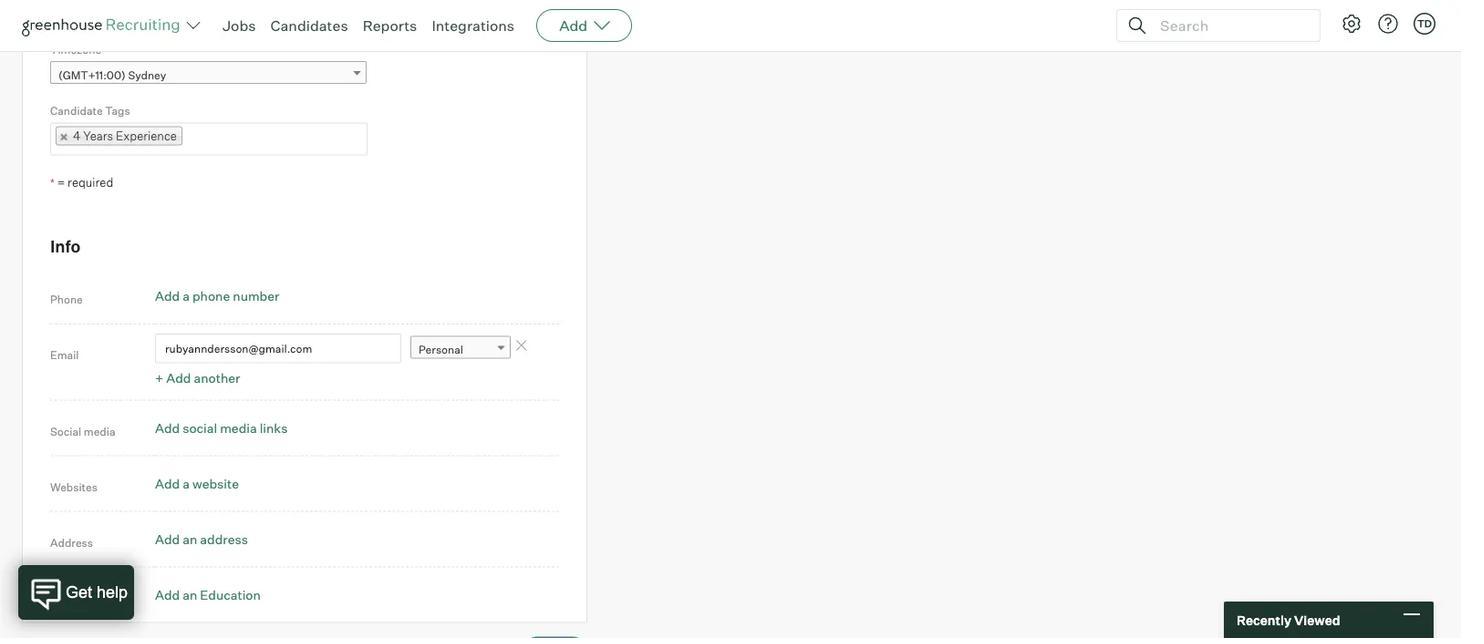 Task type: describe. For each thing, give the bounding box(es) containing it.
td
[[1418, 17, 1433, 30]]

an for education
[[183, 587, 197, 603]]

websites
[[50, 480, 98, 494]]

add an address
[[155, 531, 248, 547]]

add a phone number
[[155, 288, 280, 304]]

add for add an address
[[155, 531, 180, 547]]

candidate
[[50, 104, 103, 118]]

configure image
[[1341, 13, 1363, 35]]

add an education link
[[155, 587, 261, 603]]

Search text field
[[1156, 12, 1304, 39]]

recently
[[1237, 613, 1292, 628]]

add an education
[[155, 587, 261, 603]]

integrations link
[[432, 16, 515, 35]]

(gmt+11:00) sydney link
[[50, 61, 367, 87]]

=
[[57, 175, 65, 190]]

integrations
[[432, 16, 515, 35]]

sydney
[[128, 68, 166, 81]]

add a phone number link
[[155, 288, 280, 304]]

1 horizontal spatial education
[[200, 587, 261, 603]]

add for add
[[559, 16, 588, 35]]

td button
[[1414, 13, 1436, 35]]

address
[[200, 531, 248, 547]]

personal
[[419, 343, 464, 357]]

add a website
[[155, 476, 239, 492]]

experience
[[116, 128, 177, 143]]

add a website link
[[155, 476, 239, 492]]

timezone
[[50, 42, 101, 56]]

address
[[50, 536, 93, 550]]

add an address link
[[155, 531, 248, 547]]

candidates
[[271, 16, 348, 35]]

0 horizontal spatial media
[[84, 425, 115, 438]]

(gmt+11:00)
[[58, 68, 126, 81]]

recently viewed
[[1237, 613, 1341, 628]]

1 horizontal spatial media
[[220, 420, 257, 436]]

tags
[[105, 104, 130, 118]]

years
[[83, 128, 113, 143]]

social
[[50, 425, 81, 438]]



Task type: locate. For each thing, give the bounding box(es) containing it.
add button
[[537, 9, 633, 42]]

0 vertical spatial an
[[183, 531, 197, 547]]

phone
[[192, 288, 230, 304]]

social media
[[50, 425, 115, 438]]

None text field
[[50, 0, 353, 22]]

1 a from the top
[[183, 288, 190, 304]]

an left address
[[183, 531, 197, 547]]

2 an from the top
[[183, 587, 197, 603]]

website
[[192, 476, 239, 492]]

2 a from the top
[[183, 476, 190, 492]]

a left phone
[[183, 288, 190, 304]]

a left website
[[183, 476, 190, 492]]

4 years experience
[[73, 128, 177, 143]]

add for add social media links
[[155, 420, 180, 436]]

None submit
[[522, 637, 588, 639]]

1 vertical spatial a
[[183, 476, 190, 492]]

1 an from the top
[[183, 531, 197, 547]]

a
[[183, 288, 190, 304], [183, 476, 190, 492]]

media left links at bottom left
[[220, 420, 257, 436]]

info
[[50, 236, 81, 257]]

viewed
[[1295, 613, 1341, 628]]

jobs link
[[223, 16, 256, 35]]

another
[[194, 370, 240, 386]]

* = required
[[50, 175, 113, 190]]

add
[[559, 16, 588, 35], [155, 288, 180, 304], [166, 370, 191, 386], [155, 420, 180, 436], [155, 476, 180, 492], [155, 531, 180, 547], [155, 587, 180, 603]]

education
[[200, 587, 261, 603], [50, 592, 102, 605]]

reports link
[[363, 16, 417, 35]]

media right social
[[84, 425, 115, 438]]

required
[[68, 175, 113, 190]]

number
[[233, 288, 280, 304]]

phone
[[50, 293, 83, 306]]

an for address
[[183, 531, 197, 547]]

0 horizontal spatial education
[[50, 592, 102, 605]]

*
[[50, 176, 55, 190]]

education down address
[[200, 587, 261, 603]]

a for phone
[[183, 288, 190, 304]]

add for add a phone number
[[155, 288, 180, 304]]

td button
[[1411, 9, 1440, 38]]

email
[[50, 348, 79, 362]]

reports
[[363, 16, 417, 35]]

None text field
[[155, 334, 401, 363]]

add social media links link
[[155, 420, 288, 436]]

+
[[155, 370, 164, 386]]

+ add another link
[[155, 370, 240, 386]]

greenhouse recruiting image
[[22, 15, 186, 36]]

media
[[220, 420, 257, 436], [84, 425, 115, 438]]

personal link
[[411, 336, 511, 363]]

4
[[73, 128, 81, 143]]

(gmt+11:00) sydney
[[58, 68, 166, 81]]

add for add an education
[[155, 587, 180, 603]]

add social media links
[[155, 420, 288, 436]]

an down add an address link
[[183, 587, 197, 603]]

an
[[183, 531, 197, 547], [183, 587, 197, 603]]

+ add another
[[155, 370, 240, 386]]

add inside popup button
[[559, 16, 588, 35]]

candidate tags
[[50, 104, 130, 118]]

a for website
[[183, 476, 190, 492]]

social
[[183, 420, 217, 436]]

jobs
[[223, 16, 256, 35]]

education down "address" at the bottom of the page
[[50, 592, 102, 605]]

1 vertical spatial an
[[183, 587, 197, 603]]

candidates link
[[271, 16, 348, 35]]

0 vertical spatial a
[[183, 288, 190, 304]]

links
[[260, 420, 288, 436]]

add for add a website
[[155, 476, 180, 492]]



Task type: vqa. For each thing, say whether or not it's contained in the screenshot.


